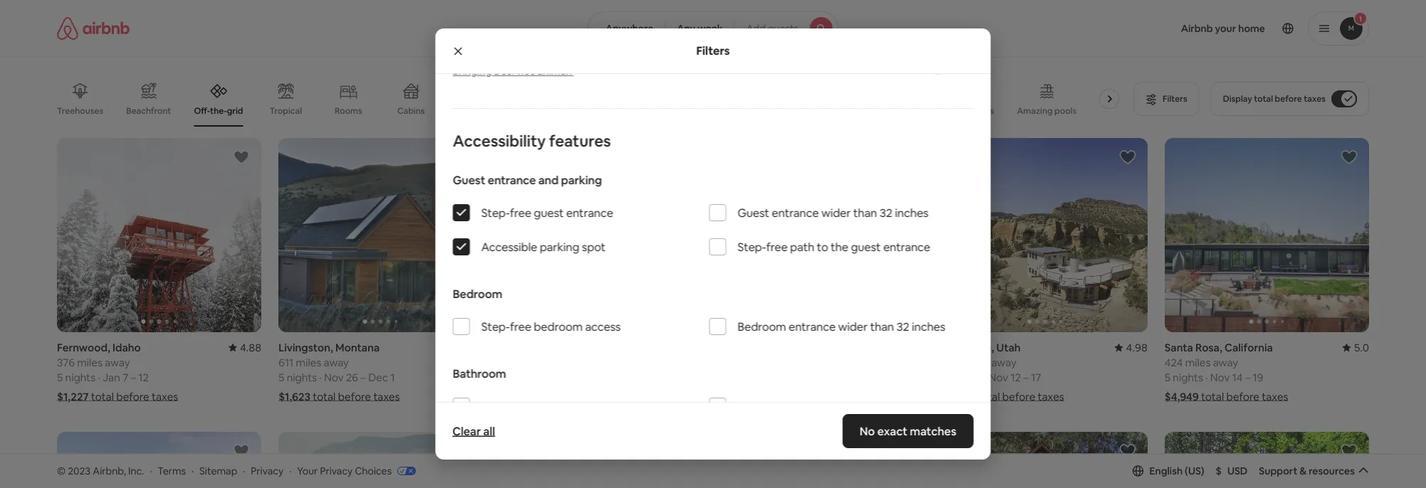 Task type: describe. For each thing, give the bounding box(es) containing it.
amazing for amazing views
[[579, 105, 615, 116]]

©
[[57, 465, 66, 478]]

than for bathroom entrance wider than 32 inches
[[873, 399, 897, 414]]

resources
[[1309, 465, 1355, 478]]

terms · sitemap · privacy ·
[[158, 465, 292, 478]]

views
[[617, 105, 639, 116]]

amazing views
[[579, 105, 639, 116]]

fernwood, idaho 376 miles away 5 nights · jan 7 – 12 $1,227 total before taxes
[[57, 341, 178, 404]]

32 for bedroom entrance wider than 32 inches
[[896, 319, 909, 334]]

611
[[279, 356, 294, 369]]

entrance for guest entrance and parking
[[488, 173, 536, 187]]

the-
[[210, 105, 227, 116]]

access for step-free bathroom access
[[588, 399, 624, 414]]

766
[[943, 356, 962, 369]]

32 for guest entrance wider than 32 inches
[[880, 205, 892, 220]]

display total before taxes
[[1223, 93, 1326, 104]]

bedroom entrance wider than 32 inches
[[737, 319, 945, 334]]

trending
[[733, 105, 769, 116]]

&
[[1300, 465, 1307, 478]]

off-the-grid
[[194, 105, 243, 116]]

display total before taxes button
[[1211, 82, 1370, 116]]

grid
[[227, 105, 243, 116]]

english (us) button
[[1133, 465, 1205, 478]]

bedroom for bedroom
[[453, 287, 502, 301]]

map
[[708, 402, 729, 415]]

show map
[[680, 402, 729, 415]]

treehouses
[[57, 105, 103, 116]]

7
[[123, 371, 128, 384]]

terms
[[158, 465, 186, 478]]

beachfront
[[126, 105, 171, 116]]

5.0 out of 5 average rating image
[[1343, 341, 1370, 355]]

4.98 out of 5 average rating image
[[1115, 341, 1148, 355]]

display
[[1223, 93, 1253, 104]]

bathroom for bathroom entrance wider than 32 inches
[[737, 399, 789, 414]]

2 privacy from the left
[[320, 465, 353, 478]]

nov inside livingston, montana 611 miles away 5 nights · nov 26 – dec 1 $1,623 total before taxes
[[324, 371, 344, 384]]

· inside fernwood, idaho 376 miles away 5 nights · jan 7 – 12 $1,227 total before taxes
[[98, 371, 100, 384]]

step- for step-free bathroom access
[[481, 399, 510, 414]]

(us)
[[1185, 465, 1205, 478]]

inches for guest entrance wider than 32 inches
[[895, 205, 928, 220]]

support
[[1259, 465, 1298, 478]]

free for guest
[[510, 205, 531, 220]]

add guests
[[746, 22, 799, 35]]

5 nights $912 total before taxes
[[500, 371, 613, 404]]

rooms
[[335, 105, 362, 116]]

clear
[[453, 424, 481, 439]]

away inside santa rosa, california 424 miles away 5 nights · nov 14 – 19 $4,949 total before taxes
[[1213, 356, 1239, 369]]

historical
[[793, 105, 832, 116]]

no exact matches
[[860, 424, 957, 439]]

english
[[1150, 465, 1183, 478]]

guests
[[768, 22, 799, 35]]

guest entrance and parking
[[453, 173, 602, 187]]

guest entrance wider than 32 inches
[[737, 205, 928, 220]]

$
[[1216, 465, 1222, 478]]

idaho
[[113, 341, 141, 355]]

cabins
[[397, 105, 425, 116]]

add to wishlist: fernwood, idaho image
[[233, 149, 250, 166]]

rosa,
[[1196, 341, 1223, 355]]

accessible parking spot
[[481, 240, 605, 254]]

anywhere
[[606, 22, 654, 35]]

free for path
[[766, 240, 788, 254]]

santa
[[1165, 341, 1193, 355]]

off-
[[194, 105, 210, 116]]

escalante,
[[943, 341, 994, 355]]

miles for 766
[[964, 356, 989, 369]]

group containing off-the-grid
[[57, 71, 1140, 127]]

· left your
[[289, 465, 292, 478]]

$535 total before taxes
[[722, 390, 836, 404]]

· inside santa rosa, california 424 miles away 5 nights · nov 14 – 19 $4,949 total before taxes
[[1206, 371, 1208, 384]]

add to wishlist: santa rosa, california image
[[1341, 149, 1358, 166]]

– inside fernwood, idaho 376 miles away 5 nights · jan 7 – 12 $1,227 total before taxes
[[131, 371, 136, 384]]

miles for 376
[[77, 356, 102, 369]]

all
[[483, 424, 495, 439]]

any week
[[677, 22, 723, 35]]

none search field containing anywhere
[[588, 11, 839, 46]]

homes for historical homes
[[833, 105, 860, 116]]

no exact matches link
[[843, 414, 974, 449]]

$1,335
[[943, 390, 975, 404]]

before inside button
[[1275, 93, 1302, 104]]

bathroom
[[534, 399, 586, 414]]

– inside livingston, montana 611 miles away 5 nights · nov 26 – dec 1 $1,623 total before taxes
[[361, 371, 366, 384]]

guest for guest entrance and parking
[[453, 173, 485, 187]]

total inside button
[[1254, 93, 1273, 104]]

santa rosa, california 424 miles away 5 nights · nov 14 – 19 $4,949 total before taxes
[[1165, 341, 1289, 404]]

livingston, montana 611 miles away 5 nights · nov 26 – dec 1 $1,623 total before taxes
[[279, 341, 400, 404]]

support & resources button
[[1259, 465, 1369, 478]]

nights inside fernwood, idaho 376 miles away 5 nights · jan 7 – 12 $1,227 total before taxes
[[65, 371, 95, 384]]

taxes inside santa rosa, california 424 miles away 5 nights · nov 14 – 19 $4,949 total before taxes
[[1262, 390, 1289, 404]]

14
[[1232, 371, 1243, 384]]

before inside fernwood, idaho 376 miles away 5 nights · jan 7 – 12 $1,227 total before taxes
[[116, 390, 149, 404]]

– inside santa rosa, california 424 miles away 5 nights · nov 14 – 19 $4,949 total before taxes
[[1245, 371, 1251, 384]]

montana
[[336, 341, 380, 355]]

© 2023 airbnb, inc. ·
[[57, 465, 152, 478]]

free for bedroom
[[510, 319, 531, 334]]

add to wishlist: columbia falls, montana image
[[455, 443, 472, 460]]

features
[[549, 131, 611, 151]]

5 inside santa rosa, california 424 miles away 5 nights · nov 14 – 19 $4,949 total before taxes
[[1165, 371, 1171, 384]]

amazing for amazing pools
[[1017, 105, 1053, 116]]

taxes inside display total before taxes button
[[1304, 93, 1326, 104]]

away for utah
[[992, 356, 1017, 369]]

usd
[[1228, 465, 1248, 478]]

add guests button
[[734, 11, 839, 46]]

to
[[817, 240, 828, 254]]

12 inside escalante, utah 766 miles away nov 12 – 17 $1,335 total before taxes
[[1011, 371, 1021, 384]]

4.88
[[240, 341, 261, 355]]

entrance for guest entrance wider than 32 inches
[[772, 205, 819, 220]]

tiny
[[662, 105, 679, 116]]

guest for guest entrance wider than 32 inches
[[737, 205, 769, 220]]

total inside escalante, utah 766 miles away nov 12 – 17 $1,335 total before taxes
[[977, 390, 1000, 404]]

nov inside escalante, utah 766 miles away nov 12 – 17 $1,335 total before taxes
[[989, 371, 1009, 384]]

add to wishlist: escalante, utah image
[[1119, 149, 1137, 166]]

inches for bathroom entrance wider than 32 inches
[[915, 399, 949, 414]]

free for bathroom
[[510, 399, 531, 414]]

376
[[57, 356, 75, 369]]

houseboats
[[946, 105, 995, 116]]



Task type: locate. For each thing, give the bounding box(es) containing it.
0 vertical spatial guest
[[453, 173, 485, 187]]

free left bedroom
[[510, 319, 531, 334]]

wider for bathroom
[[841, 399, 871, 414]]

1 away from the left
[[105, 356, 130, 369]]

1 horizontal spatial nov
[[989, 371, 1009, 384]]

32
[[880, 205, 892, 220], [896, 319, 909, 334], [900, 399, 913, 414]]

26
[[346, 371, 358, 384]]

week
[[698, 22, 723, 35]]

before
[[1275, 93, 1302, 104], [116, 390, 149, 404], [338, 390, 371, 404], [774, 390, 807, 404], [1003, 390, 1036, 404], [551, 390, 584, 404], [1227, 390, 1260, 404]]

access right bedroom
[[585, 319, 621, 334]]

profile element
[[856, 0, 1370, 57]]

add to wishlist: whitehall, montana image
[[898, 443, 915, 460]]

away inside fernwood, idaho 376 miles away 5 nights · jan 7 – 12 $1,227 total before taxes
[[105, 356, 130, 369]]

california
[[1225, 341, 1273, 355]]

wider for guest
[[821, 205, 851, 220]]

nov left the 14
[[1211, 371, 1230, 384]]

2 – from the left
[[361, 371, 366, 384]]

parking left spot
[[540, 240, 579, 254]]

your privacy choices
[[297, 465, 392, 478]]

miles inside escalante, utah 766 miles away nov 12 – 17 $1,335 total before taxes
[[964, 356, 989, 369]]

step- up all
[[481, 399, 510, 414]]

before down 17
[[1003, 390, 1036, 404]]

before right $535
[[774, 390, 807, 404]]

2 away from the left
[[324, 356, 349, 369]]

entrance for bedroom entrance wider than 32 inches
[[789, 319, 836, 334]]

1 vertical spatial wider
[[838, 319, 868, 334]]

amazing left views
[[579, 105, 615, 116]]

before inside escalante, utah 766 miles away nov 12 – 17 $1,335 total before taxes
[[1003, 390, 1036, 404]]

parking
[[561, 173, 602, 187], [540, 240, 579, 254]]

1 vertical spatial bedroom
[[737, 319, 786, 334]]

matches
[[910, 424, 957, 439]]

add to wishlist: sooke, canada image
[[1119, 443, 1137, 460]]

than
[[853, 205, 877, 220], [870, 319, 894, 334], [873, 399, 897, 414]]

accessible
[[481, 240, 537, 254]]

accessibility features
[[453, 131, 611, 151]]

3 away from the left
[[992, 356, 1017, 369]]

nights up $1,623
[[287, 371, 317, 384]]

inches
[[895, 205, 928, 220], [912, 319, 945, 334], [915, 399, 949, 414]]

total down the jan
[[91, 390, 114, 404]]

– right 7
[[131, 371, 136, 384]]

nights up $912
[[508, 371, 539, 384]]

bedroom for bedroom entrance wider than 32 inches
[[737, 319, 786, 334]]

None search field
[[588, 11, 839, 46]]

1
[[391, 371, 395, 384]]

2 vertical spatial inches
[[915, 399, 949, 414]]

taxes inside 5 nights $912 total before taxes
[[586, 390, 613, 404]]

away up 26
[[324, 356, 349, 369]]

1 vertical spatial parking
[[540, 240, 579, 254]]

4.88 out of 5 average rating image
[[229, 341, 261, 355]]

pools
[[1055, 105, 1077, 116]]

before inside santa rosa, california 424 miles away 5 nights · nov 14 – 19 $4,949 total before taxes
[[1227, 390, 1260, 404]]

1 horizontal spatial amazing
[[1017, 105, 1053, 116]]

5 down 376 at left bottom
[[57, 371, 63, 384]]

parking right and
[[561, 173, 602, 187]]

nights inside santa rosa, california 424 miles away 5 nights · nov 14 – 19 $4,949 total before taxes
[[1173, 371, 1204, 384]]

3 miles from the left
[[964, 356, 989, 369]]

guest right the
[[851, 240, 881, 254]]

nights up $4,949
[[1173, 371, 1204, 384]]

mansions
[[455, 105, 493, 116]]

3 nights from the left
[[508, 371, 539, 384]]

5 inside fernwood, idaho 376 miles away 5 nights · jan 7 – 12 $1,227 total before taxes
[[57, 371, 63, 384]]

1 horizontal spatial bathroom
[[737, 399, 789, 414]]

free left bathroom
[[510, 399, 531, 414]]

1 vertical spatial inches
[[912, 319, 945, 334]]

0 horizontal spatial bathroom
[[453, 366, 506, 381]]

guest down and
[[534, 205, 564, 220]]

and
[[538, 173, 558, 187]]

– right 26
[[361, 371, 366, 384]]

17
[[1031, 371, 1042, 384]]

2023
[[68, 465, 91, 478]]

accessibility
[[453, 131, 546, 151]]

total right $4,949
[[1201, 390, 1224, 404]]

1 vertical spatial bathroom
[[737, 399, 789, 414]]

$4,949
[[1165, 390, 1199, 404]]

anywhere button
[[588, 11, 666, 46]]

0 horizontal spatial bedroom
[[453, 287, 502, 301]]

2 miles from the left
[[296, 356, 321, 369]]

1 horizontal spatial guest
[[851, 240, 881, 254]]

0 vertical spatial access
[[585, 319, 621, 334]]

424
[[1165, 356, 1183, 369]]

1 5 from the left
[[57, 371, 63, 384]]

total right $1,623
[[313, 390, 336, 404]]

english (us)
[[1150, 465, 1205, 478]]

step- up accessible at the left
[[481, 205, 510, 220]]

airbnb,
[[93, 465, 126, 478]]

your
[[297, 465, 318, 478]]

· inside livingston, montana 611 miles away 5 nights · nov 26 – dec 1 $1,623 total before taxes
[[319, 371, 322, 384]]

0 horizontal spatial 12
[[138, 371, 149, 384]]

bathroom for bathroom
[[453, 366, 506, 381]]

· right the inc.
[[150, 465, 152, 478]]

5 up $912
[[500, 371, 506, 384]]

away inside escalante, utah 766 miles away nov 12 – 17 $1,335 total before taxes
[[992, 356, 1017, 369]]

utah
[[997, 341, 1021, 355]]

away for idaho
[[105, 356, 130, 369]]

5.0
[[1354, 341, 1370, 355]]

inches for bedroom entrance wider than 32 inches
[[912, 319, 945, 334]]

miles for 611
[[296, 356, 321, 369]]

nights inside livingston, montana 611 miles away 5 nights · nov 26 – dec 1 $1,623 total before taxes
[[287, 371, 317, 384]]

5 down 424
[[1165, 371, 1171, 384]]

away up the 14
[[1213, 356, 1239, 369]]

privacy link
[[251, 465, 284, 478]]

exact
[[878, 424, 908, 439]]

2 vertical spatial wider
[[841, 399, 871, 414]]

nights up $1,227
[[65, 371, 95, 384]]

2 vertical spatial than
[[873, 399, 897, 414]]

12 inside fernwood, idaho 376 miles away 5 nights · jan 7 – 12 $1,227 total before taxes
[[138, 371, 149, 384]]

miles inside santa rosa, california 424 miles away 5 nights · nov 14 – 19 $4,949 total before taxes
[[1186, 356, 1211, 369]]

– left 19
[[1245, 371, 1251, 384]]

0 horizontal spatial privacy
[[251, 465, 284, 478]]

· left 26
[[319, 371, 322, 384]]

miles down the livingston,
[[296, 356, 321, 369]]

step- for step-free guest entrance
[[481, 205, 510, 220]]

0 vertical spatial bedroom
[[453, 287, 502, 301]]

1 nights from the left
[[65, 371, 95, 384]]

spot
[[582, 240, 605, 254]]

total right '$1,335'
[[977, 390, 1000, 404]]

guest
[[453, 173, 485, 187], [737, 205, 769, 220]]

historical homes
[[793, 105, 860, 116]]

bathroom right map
[[737, 399, 789, 414]]

· down add to wishlist: invermere, canada image
[[243, 465, 245, 478]]

1 vertical spatial guest
[[737, 205, 769, 220]]

· right the terms
[[192, 465, 194, 478]]

sitemap link
[[199, 465, 237, 478]]

away down utah
[[992, 356, 1017, 369]]

away inside livingston, montana 611 miles away 5 nights · nov 26 – dec 1 $1,623 total before taxes
[[324, 356, 349, 369]]

amazing
[[579, 105, 615, 116], [1017, 105, 1053, 116]]

any
[[677, 22, 696, 35]]

0 vertical spatial 32
[[880, 205, 892, 220]]

sitemap
[[199, 465, 237, 478]]

0 horizontal spatial guest
[[453, 173, 485, 187]]

step- left path
[[737, 240, 766, 254]]

3 nov from the left
[[1211, 371, 1230, 384]]

total right $912
[[526, 390, 549, 404]]

1 horizontal spatial homes
[[833, 105, 860, 116]]

before down 26
[[338, 390, 371, 404]]

2 nov from the left
[[989, 371, 1009, 384]]

12 right 7
[[138, 371, 149, 384]]

–
[[131, 371, 136, 384], [361, 371, 366, 384], [1024, 371, 1029, 384], [1245, 371, 1251, 384]]

miles inside livingston, montana 611 miles away 5 nights · nov 26 – dec 1 $1,623 total before taxes
[[296, 356, 321, 369]]

tiny homes
[[662, 105, 708, 116]]

5 inside 5 nights $912 total before taxes
[[500, 371, 506, 384]]

wider for bedroom
[[838, 319, 868, 334]]

miles down escalante,
[[964, 356, 989, 369]]

step-free path to the guest entrance
[[737, 240, 930, 254]]

0 vertical spatial guest
[[534, 205, 564, 220]]

taxes inside livingston, montana 611 miles away 5 nights · nov 26 – dec 1 $1,623 total before taxes
[[373, 390, 400, 404]]

0 horizontal spatial nov
[[324, 371, 344, 384]]

1 vertical spatial than
[[870, 319, 894, 334]]

amazing left pools
[[1017, 105, 1053, 116]]

step- for step-free path to the guest entrance
[[737, 240, 766, 254]]

before right $912
[[551, 390, 584, 404]]

2 vertical spatial 32
[[900, 399, 913, 414]]

$1,623
[[279, 390, 310, 404]]

homes for tiny homes
[[681, 105, 708, 116]]

privacy left your
[[251, 465, 284, 478]]

nights inside 5 nights $912 total before taxes
[[508, 371, 539, 384]]

1 vertical spatial access
[[588, 399, 624, 414]]

nov inside santa rosa, california 424 miles away 5 nights · nov 14 – 19 $4,949 total before taxes
[[1211, 371, 1230, 384]]

before down the 14
[[1227, 390, 1260, 404]]

path
[[790, 240, 814, 254]]

4 nights from the left
[[1173, 371, 1204, 384]]

4 away from the left
[[1213, 356, 1239, 369]]

any week button
[[665, 11, 735, 46]]

step- left bedroom
[[481, 319, 510, 334]]

jan
[[103, 371, 120, 384]]

taxes inside escalante, utah 766 miles away nov 12 – 17 $1,335 total before taxes
[[1038, 390, 1065, 404]]

0 vertical spatial than
[[853, 205, 877, 220]]

miles down fernwood,
[[77, 356, 102, 369]]

than for bedroom entrance wider than 32 inches
[[870, 319, 894, 334]]

away for montana
[[324, 356, 349, 369]]

inc.
[[128, 465, 144, 478]]

4 miles from the left
[[1186, 356, 1211, 369]]

– left 17
[[1024, 371, 1029, 384]]

homes right historical
[[833, 105, 860, 116]]

miles inside fernwood, idaho 376 miles away 5 nights · jan 7 – 12 $1,227 total before taxes
[[77, 356, 102, 369]]

before inside livingston, montana 611 miles away 5 nights · nov 26 – dec 1 $1,623 total before taxes
[[338, 390, 371, 404]]

· down rosa,
[[1206, 371, 1208, 384]]

amazing pools
[[1017, 105, 1077, 116]]

miles
[[77, 356, 102, 369], [296, 356, 321, 369], [964, 356, 989, 369], [1186, 356, 1211, 369]]

bathroom
[[453, 366, 506, 381], [737, 399, 789, 414]]

add to wishlist: packwood, washington image
[[1341, 443, 1358, 460]]

5 inside livingston, montana 611 miles away 5 nights · nov 26 – dec 1 $1,623 total before taxes
[[279, 371, 284, 384]]

4 5 from the left
[[1165, 371, 1171, 384]]

0 vertical spatial inches
[[895, 205, 928, 220]]

taxes inside fernwood, idaho 376 miles away 5 nights · jan 7 – 12 $1,227 total before taxes
[[152, 390, 178, 404]]

5 down 611
[[279, 371, 284, 384]]

0 horizontal spatial homes
[[681, 105, 708, 116]]

32 for bathroom entrance wider than 32 inches
[[900, 399, 913, 414]]

3 – from the left
[[1024, 371, 1029, 384]]

2 12 from the left
[[1011, 371, 1021, 384]]

before inside 5 nights $912 total before taxes
[[551, 390, 584, 404]]

2 5 from the left
[[279, 371, 284, 384]]

nov down utah
[[989, 371, 1009, 384]]

1 horizontal spatial bedroom
[[737, 319, 786, 334]]

total right display
[[1254, 93, 1273, 104]]

access for step-free bedroom access
[[585, 319, 621, 334]]

before right display
[[1275, 93, 1302, 104]]

access right bathroom
[[588, 399, 624, 414]]

than for guest entrance wider than 32 inches
[[853, 205, 877, 220]]

1 privacy from the left
[[251, 465, 284, 478]]

– inside escalante, utah 766 miles away nov 12 – 17 $1,335 total before taxes
[[1024, 371, 1029, 384]]

0 horizontal spatial guest
[[534, 205, 564, 220]]

4 – from the left
[[1245, 371, 1251, 384]]

show
[[680, 402, 706, 415]]

1 vertical spatial guest
[[851, 240, 881, 254]]

privacy
[[251, 465, 284, 478], [320, 465, 353, 478]]

livingston,
[[279, 341, 333, 355]]

2 nights from the left
[[287, 371, 317, 384]]

1 horizontal spatial 12
[[1011, 371, 1021, 384]]

total inside livingston, montana 611 miles away 5 nights · nov 26 – dec 1 $1,623 total before taxes
[[313, 390, 336, 404]]

· left the jan
[[98, 371, 100, 384]]

wider
[[821, 205, 851, 220], [838, 319, 868, 334], [841, 399, 871, 414]]

2 horizontal spatial nov
[[1211, 371, 1230, 384]]

step-free guest entrance
[[481, 205, 613, 220]]

away
[[105, 356, 130, 369], [324, 356, 349, 369], [992, 356, 1017, 369], [1213, 356, 1239, 369]]

omg!
[[525, 105, 548, 116]]

group
[[57, 71, 1140, 127], [57, 138, 261, 332], [279, 138, 483, 332], [500, 138, 705, 332], [722, 138, 926, 332], [943, 138, 1148, 332], [1165, 138, 1370, 332], [57, 432, 261, 489], [279, 432, 483, 489], [500, 432, 705, 489], [722, 432, 926, 489], [943, 432, 1148, 489], [1165, 432, 1370, 489]]

1 miles from the left
[[77, 356, 102, 369]]

1 12 from the left
[[138, 371, 149, 384]]

free left path
[[766, 240, 788, 254]]

access
[[585, 319, 621, 334], [588, 399, 624, 414]]

1 vertical spatial 32
[[896, 319, 909, 334]]

nov left 26
[[324, 371, 344, 384]]

1 horizontal spatial privacy
[[320, 465, 353, 478]]

filters dialog
[[435, 0, 991, 489]]

total right $535
[[748, 390, 771, 404]]

terms link
[[158, 465, 186, 478]]

0 vertical spatial parking
[[561, 173, 602, 187]]

add to wishlist: whitefish, montana image
[[676, 443, 693, 460]]

total inside fernwood, idaho 376 miles away 5 nights · jan 7 – 12 $1,227 total before taxes
[[91, 390, 114, 404]]

0 horizontal spatial amazing
[[579, 105, 615, 116]]

12
[[138, 371, 149, 384], [1011, 371, 1021, 384]]

skiing
[[891, 105, 915, 116]]

entrance
[[488, 173, 536, 187], [566, 205, 613, 220], [772, 205, 819, 220], [883, 240, 930, 254], [789, 319, 836, 334], [792, 399, 839, 414]]

miles down rosa,
[[1186, 356, 1211, 369]]

homes right tiny
[[681, 105, 708, 116]]

free down guest entrance and parking
[[510, 205, 531, 220]]

$912
[[500, 390, 524, 404]]

$535
[[722, 390, 746, 404]]

3 5 from the left
[[500, 371, 506, 384]]

add to wishlist: invermere, canada image
[[233, 443, 250, 460]]

the
[[831, 240, 848, 254]]

1 horizontal spatial guest
[[737, 205, 769, 220]]

away up the jan
[[105, 356, 130, 369]]

step- for step-free bedroom access
[[481, 319, 510, 334]]

clear all
[[453, 424, 495, 439]]

bedroom
[[534, 319, 583, 334]]

before down 7
[[116, 390, 149, 404]]

bathroom up $912
[[453, 366, 506, 381]]

0 vertical spatial bathroom
[[453, 366, 506, 381]]

19
[[1253, 371, 1264, 384]]

total inside santa rosa, california 424 miles away 5 nights · nov 14 – 19 $4,949 total before taxes
[[1201, 390, 1224, 404]]

entrance for bathroom entrance wider than 32 inches
[[792, 399, 839, 414]]

add
[[746, 22, 766, 35]]

privacy right your
[[320, 465, 353, 478]]

total inside 5 nights $912 total before taxes
[[526, 390, 549, 404]]

tropical
[[270, 105, 302, 116]]

1 nov from the left
[[324, 371, 344, 384]]

support & resources
[[1259, 465, 1355, 478]]

$ usd
[[1216, 465, 1248, 478]]

12 left 17
[[1011, 371, 1021, 384]]

step-free bathroom access
[[481, 399, 624, 414]]

1 – from the left
[[131, 371, 136, 384]]

guest
[[534, 205, 564, 220], [851, 240, 881, 254]]

0 vertical spatial wider
[[821, 205, 851, 220]]



Task type: vqa. For each thing, say whether or not it's contained in the screenshot.
$270
no



